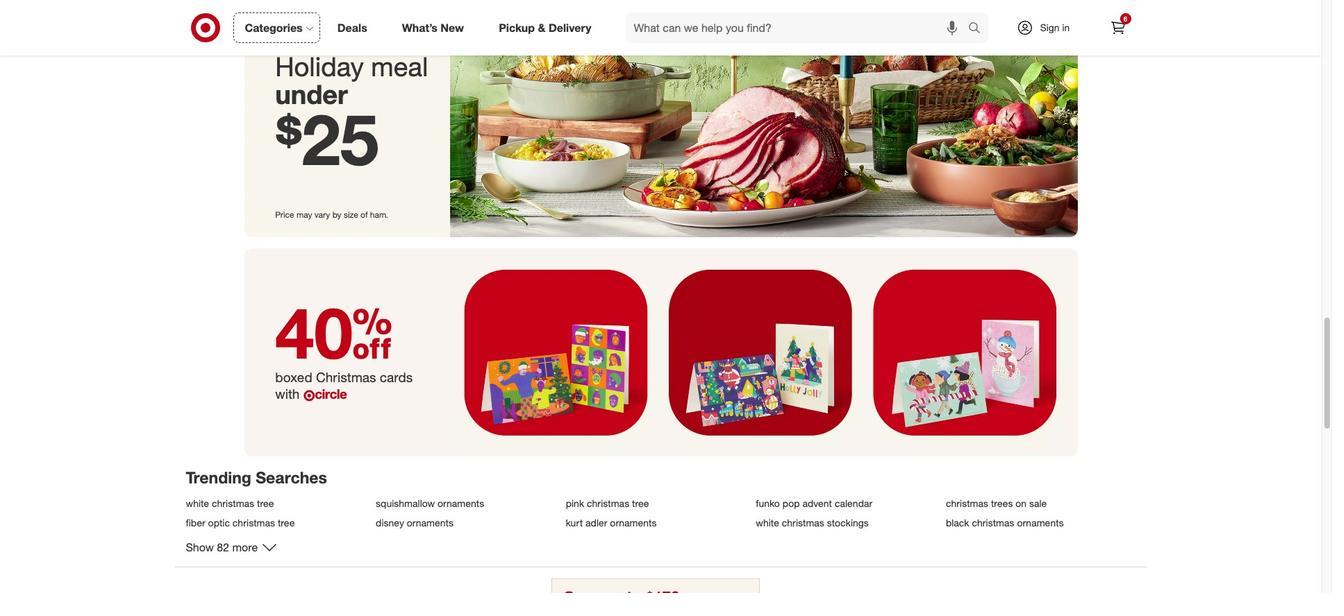 Task type: describe. For each thing, give the bounding box(es) containing it.
sale
[[1030, 498, 1047, 510]]

pickup & delivery
[[499, 21, 592, 34]]

trending
[[186, 468, 251, 487]]

40
[[275, 290, 393, 376]]

searches
[[256, 468, 327, 487]]

82
[[217, 541, 229, 555]]

categories link
[[233, 13, 320, 43]]

under
[[275, 78, 348, 110]]

squishmallow
[[376, 498, 435, 510]]

boxed christmas cards with
[[275, 369, 413, 402]]

boxed
[[275, 369, 312, 385]]

christmas up black at right bottom
[[946, 498, 989, 510]]

sign in link
[[1005, 13, 1092, 43]]

ornaments down squishmallow ornaments
[[407, 517, 454, 529]]

what's new
[[402, 21, 464, 34]]

kurt adler ornaments
[[566, 517, 657, 529]]

price
[[275, 209, 294, 220]]

search
[[962, 22, 995, 36]]

deals link
[[326, 13, 385, 43]]

1 horizontal spatial tree
[[278, 517, 295, 529]]

christmas for black christmas ornaments
[[972, 517, 1015, 529]]

What can we help you find? suggestions appear below search field
[[626, 13, 972, 43]]

white christmas tree
[[186, 498, 274, 510]]

meal
[[371, 51, 428, 83]]

price may vary by size of ham.
[[275, 209, 388, 220]]

advent
[[803, 498, 832, 510]]

sign in
[[1040, 22, 1070, 33]]

pop
[[783, 498, 800, 510]]

&
[[538, 21, 546, 34]]

size
[[344, 209, 358, 220]]

kurt
[[566, 517, 583, 529]]

black christmas ornaments
[[946, 517, 1064, 529]]

pickup & delivery link
[[487, 13, 609, 43]]

white christmas stockings link
[[756, 517, 938, 529]]

in
[[1062, 22, 1070, 33]]

black
[[946, 517, 969, 529]]

funko pop advent calendar link
[[756, 498, 938, 510]]

trending searches
[[186, 468, 327, 487]]

kurt adler ornaments link
[[566, 517, 748, 529]]

squishmallow ornaments
[[376, 498, 484, 510]]

show 82 more button
[[186, 540, 278, 557]]

white christmas stockings
[[756, 517, 869, 529]]

black christmas ornaments link
[[946, 517, 1128, 529]]

sign
[[1040, 22, 1060, 33]]

tree for white christmas tree
[[257, 498, 274, 510]]

squishmallow ornaments link
[[376, 498, 558, 510]]

with
[[275, 386, 300, 402]]

stockings
[[827, 517, 869, 529]]

circle
[[315, 386, 347, 402]]

tree for pink christmas tree
[[632, 498, 649, 510]]

delivery
[[549, 21, 592, 34]]

by
[[333, 209, 341, 220]]

cards
[[380, 369, 413, 385]]

christmas trees on sale
[[946, 498, 1047, 510]]



Task type: vqa. For each thing, say whether or not it's contained in the screenshot.
stock related to 50ct Shatter-Resistant Round Christmas Tree Ornament Set - Wondershop™
no



Task type: locate. For each thing, give the bounding box(es) containing it.
christmas for white christmas tree
[[212, 498, 254, 510]]

christmas
[[212, 498, 254, 510], [587, 498, 629, 510], [946, 498, 989, 510], [233, 517, 275, 529], [782, 517, 824, 529], [972, 517, 1015, 529]]

fiber optic christmas tree
[[186, 517, 295, 529]]

6
[[1124, 15, 1128, 23]]

on
[[1016, 498, 1027, 510]]

pink
[[566, 498, 584, 510]]

disney ornaments link
[[376, 517, 558, 529]]

may
[[297, 209, 312, 220]]

white for white christmas tree
[[186, 498, 209, 510]]

tree up kurt adler ornaments 'link'
[[632, 498, 649, 510]]

2 horizontal spatial tree
[[632, 498, 649, 510]]

what's new link
[[390, 13, 482, 43]]

white christmas tree link
[[186, 498, 368, 510]]

pickup
[[499, 21, 535, 34]]

christmas down christmas trees on sale
[[972, 517, 1015, 529]]

fiber optic christmas tree link
[[186, 517, 368, 529]]

1 horizontal spatial white
[[756, 517, 779, 529]]

ornaments
[[438, 498, 484, 510], [407, 517, 454, 529], [610, 517, 657, 529], [1017, 517, 1064, 529]]

christmas for white christmas stockings
[[782, 517, 824, 529]]

trees
[[991, 498, 1013, 510]]

what's
[[402, 21, 438, 34]]

calendar
[[835, 498, 873, 510]]

pink christmas tree link
[[566, 498, 748, 510]]

1 vertical spatial white
[[756, 517, 779, 529]]

show
[[186, 541, 214, 555]]

white down funko
[[756, 517, 779, 529]]

white for white christmas stockings
[[756, 517, 779, 529]]

vary
[[315, 209, 330, 220]]

of
[[361, 209, 368, 220]]

christmas up more
[[233, 517, 275, 529]]

search button
[[962, 13, 995, 46]]

disney
[[376, 517, 404, 529]]

advertisement region
[[551, 580, 760, 594]]

christmas up kurt adler ornaments
[[587, 498, 629, 510]]

holiday meal under
[[275, 51, 428, 110]]

christmas down funko pop advent calendar
[[782, 517, 824, 529]]

christmas
[[316, 369, 376, 385]]

ornaments down "pink christmas tree" link
[[610, 517, 657, 529]]

ornaments up disney ornaments link
[[438, 498, 484, 510]]

deals
[[337, 21, 367, 34]]

christmas up fiber optic christmas tree
[[212, 498, 254, 510]]

optic
[[208, 517, 230, 529]]

0 horizontal spatial white
[[186, 498, 209, 510]]

more
[[232, 541, 258, 555]]

funko
[[756, 498, 780, 510]]

fiber
[[186, 517, 205, 529]]

tree up fiber optic christmas tree link
[[257, 498, 274, 510]]

ornaments down sale
[[1017, 517, 1064, 529]]

white up 'fiber'
[[186, 498, 209, 510]]

6 link
[[1103, 13, 1133, 43]]

holiday
[[275, 51, 364, 83]]

white
[[186, 498, 209, 510], [756, 517, 779, 529]]

christmas for pink christmas tree
[[587, 498, 629, 510]]

$25
[[275, 96, 379, 182]]

pink christmas tree
[[566, 498, 649, 510]]

disney ornaments
[[376, 517, 454, 529]]

tree down the white christmas tree link
[[278, 517, 295, 529]]

new
[[441, 21, 464, 34]]

adler
[[586, 517, 607, 529]]

ham.
[[370, 209, 388, 220]]

christmas trees on sale link
[[946, 498, 1128, 510]]

tree
[[257, 498, 274, 510], [632, 498, 649, 510], [278, 517, 295, 529]]

0 horizontal spatial tree
[[257, 498, 274, 510]]

show 82 more
[[186, 541, 258, 555]]

categories
[[245, 21, 303, 34]]

funko pop advent calendar
[[756, 498, 873, 510]]

0 vertical spatial white
[[186, 498, 209, 510]]



